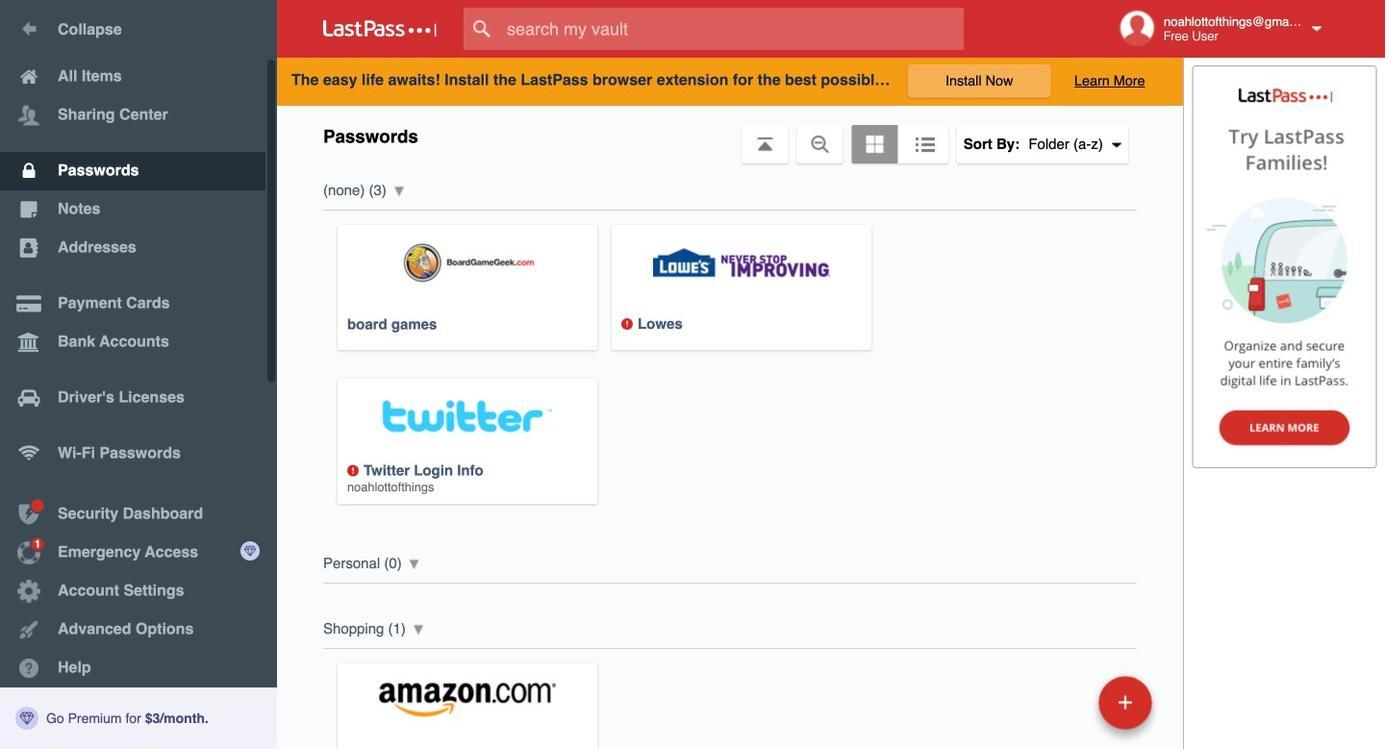Task type: locate. For each thing, give the bounding box(es) containing it.
vault options navigation
[[277, 106, 1183, 164]]

search my vault text field
[[464, 8, 1001, 50]]

main navigation navigation
[[0, 0, 277, 749]]

new item navigation
[[966, 670, 1164, 749]]

lastpass image
[[323, 20, 437, 38]]



Task type: describe. For each thing, give the bounding box(es) containing it.
Search search field
[[464, 8, 1001, 50]]

new item element
[[966, 675, 1159, 730]]



